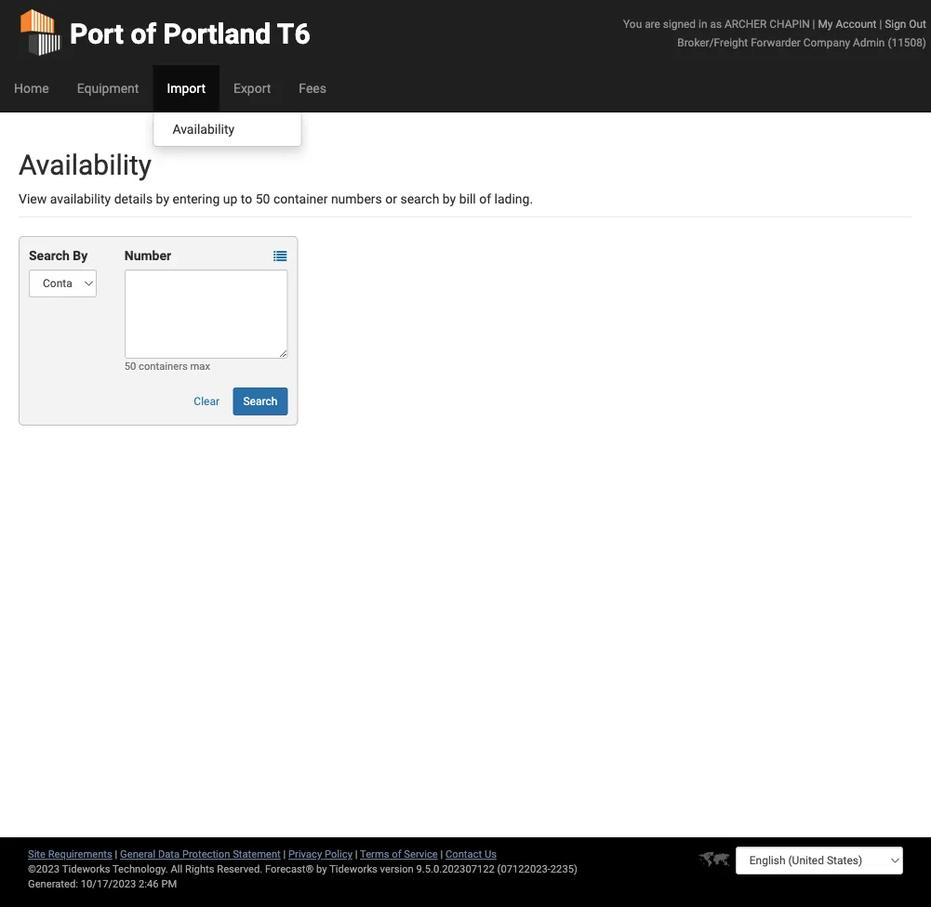 Task type: vqa. For each thing, say whether or not it's contained in the screenshot.
west
no



Task type: describe. For each thing, give the bounding box(es) containing it.
terms of service link
[[360, 849, 438, 861]]

export button
[[220, 65, 285, 112]]

50 containers max
[[124, 360, 210, 373]]

port of portland t6 link
[[19, 0, 310, 65]]

clear button
[[184, 388, 230, 416]]

| up forecast®
[[283, 849, 286, 861]]

general
[[120, 849, 155, 861]]

as
[[710, 17, 722, 30]]

sign
[[885, 17, 906, 30]]

10/17/2023
[[81, 879, 136, 891]]

signed
[[663, 17, 696, 30]]

| up the 9.5.0.202307122
[[440, 849, 443, 861]]

technology.
[[113, 864, 168, 876]]

view availability details by entering up to 50 container numbers or search by bill of lading.
[[19, 191, 533, 207]]

view
[[19, 191, 47, 207]]

| left my
[[813, 17, 815, 30]]

import button
[[153, 65, 220, 112]]

of inside 'site requirements | general data protection statement | privacy policy | terms of service | contact us ©2023 tideworks technology. all rights reserved. forecast® by tideworks version 9.5.0.202307122 (07122023-2235) generated: 10/17/2023 2:46 pm'
[[392, 849, 401, 861]]

or
[[385, 191, 397, 207]]

0 vertical spatial 50
[[256, 191, 270, 207]]

service
[[404, 849, 438, 861]]

export
[[233, 80, 271, 96]]

reserved.
[[217, 864, 263, 876]]

search
[[400, 191, 439, 207]]

tideworks
[[329, 864, 378, 876]]

show list image
[[274, 250, 287, 263]]

home
[[14, 80, 49, 96]]

general data protection statement link
[[120, 849, 281, 861]]

my account link
[[818, 17, 877, 30]]

data
[[158, 849, 180, 861]]

import
[[167, 80, 206, 96]]

you are signed in as archer chapin | my account | sign out broker/freight forwarder company admin (11508)
[[623, 17, 927, 49]]

search by
[[29, 248, 88, 263]]

privacy
[[288, 849, 322, 861]]

site requirements link
[[28, 849, 112, 861]]

in
[[699, 17, 707, 30]]

©2023 tideworks
[[28, 864, 110, 876]]

entering
[[173, 191, 220, 207]]

by
[[73, 248, 88, 263]]

privacy policy link
[[288, 849, 353, 861]]

availability
[[50, 191, 111, 207]]

site
[[28, 849, 46, 861]]

fees
[[299, 80, 327, 96]]

by inside 'site requirements | general data protection statement | privacy policy | terms of service | contact us ©2023 tideworks technology. all rights reserved. forecast® by tideworks version 9.5.0.202307122 (07122023-2235) generated: 10/17/2023 2:46 pm'
[[316, 864, 327, 876]]

search for search
[[243, 395, 278, 408]]

port of portland t6
[[70, 17, 310, 50]]

availability link
[[154, 117, 301, 141]]

number
[[124, 248, 171, 263]]

protection
[[182, 849, 230, 861]]

container
[[273, 191, 328, 207]]

generated:
[[28, 879, 78, 891]]

account
[[836, 17, 877, 30]]

up
[[223, 191, 238, 207]]

terms
[[360, 849, 389, 861]]

9.5.0.202307122
[[416, 864, 495, 876]]

0 horizontal spatial by
[[156, 191, 169, 207]]



Task type: locate. For each thing, give the bounding box(es) containing it.
1 vertical spatial 50
[[124, 360, 136, 373]]

chapin
[[770, 17, 810, 30]]

50 left containers
[[124, 360, 136, 373]]

(07122023-
[[497, 864, 551, 876]]

50 right 'to'
[[256, 191, 270, 207]]

broker/freight
[[678, 36, 748, 49]]

you
[[623, 17, 642, 30]]

1 horizontal spatial 50
[[256, 191, 270, 207]]

to
[[241, 191, 252, 207]]

| up tideworks
[[355, 849, 358, 861]]

policy
[[325, 849, 353, 861]]

numbers
[[331, 191, 382, 207]]

by
[[156, 191, 169, 207], [443, 191, 456, 207], [316, 864, 327, 876]]

are
[[645, 17, 660, 30]]

availability
[[172, 121, 235, 137], [19, 148, 152, 181]]

0 vertical spatial of
[[131, 17, 156, 50]]

fees button
[[285, 65, 340, 112]]

max
[[190, 360, 210, 373]]

archer
[[725, 17, 767, 30]]

by left bill on the top of page
[[443, 191, 456, 207]]

statement
[[233, 849, 281, 861]]

equipment
[[77, 80, 139, 96]]

1 horizontal spatial of
[[392, 849, 401, 861]]

us
[[485, 849, 497, 861]]

2 vertical spatial of
[[392, 849, 401, 861]]

1 horizontal spatial by
[[316, 864, 327, 876]]

by right 'details'
[[156, 191, 169, 207]]

of
[[131, 17, 156, 50], [479, 191, 491, 207], [392, 849, 401, 861]]

search left the by
[[29, 248, 70, 263]]

all
[[171, 864, 183, 876]]

1 horizontal spatial search
[[243, 395, 278, 408]]

sign out link
[[885, 17, 927, 30]]

out
[[909, 17, 927, 30]]

search right clear button
[[243, 395, 278, 408]]

| left general
[[115, 849, 118, 861]]

1 horizontal spatial availability
[[172, 121, 235, 137]]

search for search by
[[29, 248, 70, 263]]

of right port
[[131, 17, 156, 50]]

bill
[[459, 191, 476, 207]]

clear
[[194, 395, 220, 408]]

availability down import popup button
[[172, 121, 235, 137]]

Number text field
[[124, 270, 288, 359]]

0 vertical spatial search
[[29, 248, 70, 263]]

my
[[818, 17, 833, 30]]

availability inside availability link
[[172, 121, 235, 137]]

|
[[813, 17, 815, 30], [879, 17, 882, 30], [115, 849, 118, 861], [283, 849, 286, 861], [355, 849, 358, 861], [440, 849, 443, 861]]

details
[[114, 191, 153, 207]]

1 vertical spatial of
[[479, 191, 491, 207]]

of up version
[[392, 849, 401, 861]]

availability up availability
[[19, 148, 152, 181]]

search inside button
[[243, 395, 278, 408]]

forwarder
[[751, 36, 801, 49]]

by down 'privacy policy' link
[[316, 864, 327, 876]]

search button
[[233, 388, 288, 416]]

0 horizontal spatial 50
[[124, 360, 136, 373]]

company
[[804, 36, 850, 49]]

0 horizontal spatial availability
[[19, 148, 152, 181]]

requirements
[[48, 849, 112, 861]]

0 horizontal spatial of
[[131, 17, 156, 50]]

admin
[[853, 36, 885, 49]]

lading.
[[494, 191, 533, 207]]

| left sign
[[879, 17, 882, 30]]

2 horizontal spatial by
[[443, 191, 456, 207]]

t6
[[277, 17, 310, 50]]

forecast®
[[265, 864, 314, 876]]

pm
[[161, 879, 177, 891]]

of right bill on the top of page
[[479, 191, 491, 207]]

1 vertical spatial availability
[[19, 148, 152, 181]]

2235)
[[551, 864, 578, 876]]

equipment button
[[63, 65, 153, 112]]

search
[[29, 248, 70, 263], [243, 395, 278, 408]]

rights
[[185, 864, 214, 876]]

contact us link
[[446, 849, 497, 861]]

(11508)
[[888, 36, 927, 49]]

50
[[256, 191, 270, 207], [124, 360, 136, 373]]

2:46
[[139, 879, 159, 891]]

2 horizontal spatial of
[[479, 191, 491, 207]]

0 vertical spatial availability
[[172, 121, 235, 137]]

portland
[[163, 17, 271, 50]]

port
[[70, 17, 124, 50]]

contact
[[446, 849, 482, 861]]

home button
[[0, 65, 63, 112]]

0 horizontal spatial search
[[29, 248, 70, 263]]

version
[[380, 864, 414, 876]]

1 vertical spatial search
[[243, 395, 278, 408]]

site requirements | general data protection statement | privacy policy | terms of service | contact us ©2023 tideworks technology. all rights reserved. forecast® by tideworks version 9.5.0.202307122 (07122023-2235) generated: 10/17/2023 2:46 pm
[[28, 849, 578, 891]]

containers
[[139, 360, 188, 373]]



